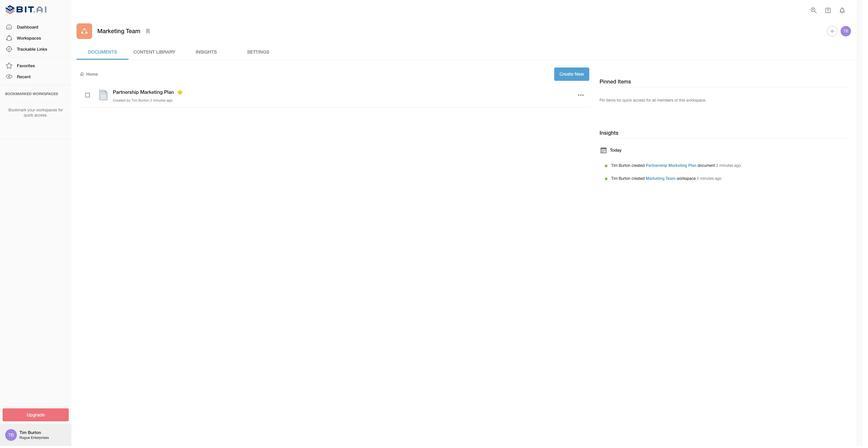 Task type: describe. For each thing, give the bounding box(es) containing it.
0 vertical spatial team
[[126, 27, 140, 35]]

members
[[658, 98, 674, 103]]

workspaces
[[17, 35, 41, 41]]

0 horizontal spatial 2
[[150, 98, 152, 102]]

create new
[[560, 71, 585, 77]]

tim burton created marketing team workspace 5 minutes ago
[[612, 176, 722, 181]]

favorites button
[[0, 60, 71, 71]]

for inside bookmark your workspaces for quick access.
[[58, 108, 63, 112]]

created for partnership
[[632, 163, 645, 168]]

bookmark image
[[144, 27, 152, 35]]

recent button
[[0, 71, 71, 82]]

trackable links
[[17, 46, 47, 52]]

marketing team
[[97, 27, 140, 35]]

documents link
[[77, 44, 129, 60]]

this
[[680, 98, 686, 103]]

workspaces
[[33, 91, 58, 96]]

enterprises
[[31, 436, 49, 440]]

1 vertical spatial team
[[666, 176, 676, 181]]

marketing up created by tim burton 2 minutes ago
[[140, 89, 163, 95]]

insights inside 'tab list'
[[196, 49, 217, 54]]

upgrade
[[27, 412, 45, 417]]

5
[[697, 176, 700, 181]]

document
[[698, 163, 716, 168]]

0 vertical spatial ago
[[167, 98, 173, 102]]

pin
[[600, 98, 606, 103]]

pinned
[[600, 78, 617, 84]]

created by tim burton 2 minutes ago
[[113, 98, 173, 102]]

tb inside button
[[844, 29, 849, 33]]

pin items for quick access for all members of this workspace.
[[600, 98, 707, 103]]

burton for partnership
[[619, 163, 631, 168]]

workspace.
[[687, 98, 707, 103]]

rogue
[[19, 436, 30, 440]]

2 inside tim burton created partnership marketing plan document 2 minutes ago
[[717, 163, 719, 168]]

of
[[675, 98, 678, 103]]

upgrade button
[[3, 408, 69, 421]]

create new button
[[555, 68, 590, 81]]

links
[[37, 46, 47, 52]]

trackable
[[17, 46, 36, 52]]

recent
[[17, 74, 31, 79]]

favorites
[[17, 63, 35, 68]]

workspace
[[677, 176, 696, 181]]

home link
[[79, 71, 98, 77]]

marketing down partnership marketing plan link
[[646, 176, 665, 181]]

documents
[[88, 49, 117, 54]]



Task type: vqa. For each thing, say whether or not it's contained in the screenshot.
edit
no



Task type: locate. For each thing, give the bounding box(es) containing it.
workspaces button
[[0, 32, 71, 43]]

quick inside bookmark your workspaces for quick access.
[[24, 113, 33, 118]]

tb button
[[840, 25, 853, 37]]

1 vertical spatial plan
[[689, 163, 697, 168]]

0 vertical spatial partnership
[[113, 89, 139, 95]]

2 horizontal spatial ago
[[735, 163, 742, 168]]

tab list containing documents
[[77, 44, 853, 60]]

burton for marketing
[[619, 176, 631, 181]]

library
[[156, 49, 176, 54]]

0 vertical spatial insights
[[196, 49, 217, 54]]

2 right document
[[717, 163, 719, 168]]

bookmarked workspaces
[[5, 91, 58, 96]]

plan
[[164, 89, 174, 95], [689, 163, 697, 168]]

settings
[[247, 49, 269, 54]]

partnership
[[113, 89, 139, 95], [646, 163, 668, 168]]

created
[[113, 98, 126, 102]]

1 horizontal spatial minutes
[[701, 176, 714, 181]]

access.
[[34, 113, 48, 118]]

1 created from the top
[[632, 163, 645, 168]]

for right workspaces
[[58, 108, 63, 112]]

1 horizontal spatial quick
[[623, 98, 632, 103]]

1 horizontal spatial partnership
[[646, 163, 668, 168]]

bookmark your workspaces for quick access.
[[8, 108, 63, 118]]

team left bookmark image
[[126, 27, 140, 35]]

created up tim burton created marketing team workspace 5 minutes ago
[[632, 163, 645, 168]]

items
[[618, 78, 632, 84]]

new
[[575, 71, 585, 77]]

2
[[150, 98, 152, 102], [717, 163, 719, 168]]

created left marketing team link
[[632, 176, 645, 181]]

1 horizontal spatial plan
[[689, 163, 697, 168]]

minutes right 5
[[701, 176, 714, 181]]

quick down your
[[24, 113, 33, 118]]

for left all
[[647, 98, 652, 103]]

1 horizontal spatial ago
[[716, 176, 722, 181]]

ago down partnership marketing plan
[[167, 98, 173, 102]]

quick
[[623, 98, 632, 103], [24, 113, 33, 118]]

0 horizontal spatial insights
[[196, 49, 217, 54]]

content library
[[133, 49, 176, 54]]

0 horizontal spatial ago
[[167, 98, 173, 102]]

1 vertical spatial partnership
[[646, 163, 668, 168]]

tab list
[[77, 44, 853, 60]]

created
[[632, 163, 645, 168], [632, 176, 645, 181]]

0 horizontal spatial team
[[126, 27, 140, 35]]

0 vertical spatial quick
[[623, 98, 632, 103]]

1 vertical spatial tb
[[8, 432, 14, 438]]

1 horizontal spatial tb
[[844, 29, 849, 33]]

dashboard button
[[0, 21, 71, 32]]

1 horizontal spatial 2
[[717, 163, 719, 168]]

2 horizontal spatial minutes
[[720, 163, 734, 168]]

for right items
[[617, 98, 622, 103]]

tim for enterprises
[[19, 430, 27, 435]]

0 horizontal spatial tb
[[8, 432, 14, 438]]

tim for marketing
[[612, 176, 618, 181]]

bookmarked
[[5, 91, 32, 96]]

created inside tim burton created marketing team workspace 5 minutes ago
[[632, 176, 645, 181]]

insights
[[196, 49, 217, 54], [600, 129, 619, 136]]

1 vertical spatial ago
[[735, 163, 742, 168]]

create
[[560, 71, 574, 77]]

team down partnership marketing plan link
[[666, 176, 676, 181]]

burton inside tim burton rogue enterprises
[[28, 430, 41, 435]]

1 vertical spatial quick
[[24, 113, 33, 118]]

0 horizontal spatial for
[[58, 108, 63, 112]]

0 vertical spatial tb
[[844, 29, 849, 33]]

1 horizontal spatial for
[[617, 98, 622, 103]]

tim for partnership
[[612, 163, 618, 168]]

content library link
[[129, 44, 180, 60]]

ago right document
[[735, 163, 742, 168]]

your
[[27, 108, 35, 112]]

0 horizontal spatial minutes
[[153, 98, 166, 102]]

tim burton rogue enterprises
[[19, 430, 49, 440]]

tim inside tim burton rogue enterprises
[[19, 430, 27, 435]]

ago inside tim burton created partnership marketing plan document 2 minutes ago
[[735, 163, 742, 168]]

minutes inside tim burton created marketing team workspace 5 minutes ago
[[701, 176, 714, 181]]

partnership marketing plan
[[113, 89, 174, 95]]

partnership up the by
[[113, 89, 139, 95]]

today
[[610, 147, 622, 152]]

workspaces
[[36, 108, 57, 112]]

plan up created by tim burton 2 minutes ago
[[164, 89, 174, 95]]

ago
[[167, 98, 173, 102], [735, 163, 742, 168], [716, 176, 722, 181]]

2 vertical spatial ago
[[716, 176, 722, 181]]

tim inside tim burton created partnership marketing plan document 2 minutes ago
[[612, 163, 618, 168]]

burton inside tim burton created partnership marketing plan document 2 minutes ago
[[619, 163, 631, 168]]

dashboard
[[17, 24, 38, 29]]

partnership up marketing team link
[[646, 163, 668, 168]]

created for marketing
[[632, 176, 645, 181]]

2 down partnership marketing plan
[[150, 98, 152, 102]]

2 horizontal spatial for
[[647, 98, 652, 103]]

tb
[[844, 29, 849, 33], [8, 432, 14, 438]]

minutes inside tim burton created partnership marketing plan document 2 minutes ago
[[720, 163, 734, 168]]

marketing team link
[[646, 176, 676, 181]]

marketing up 'workspace'
[[669, 163, 688, 168]]

tim
[[132, 98, 137, 102], [612, 163, 618, 168], [612, 176, 618, 181], [19, 430, 27, 435]]

content
[[133, 49, 155, 54]]

home
[[86, 71, 98, 77]]

burton for enterprises
[[28, 430, 41, 435]]

marketing
[[97, 27, 124, 35], [140, 89, 163, 95], [669, 163, 688, 168], [646, 176, 665, 181]]

0 vertical spatial created
[[632, 163, 645, 168]]

0 horizontal spatial plan
[[164, 89, 174, 95]]

burton
[[138, 98, 149, 102], [619, 163, 631, 168], [619, 176, 631, 181], [28, 430, 41, 435]]

bookmark
[[8, 108, 26, 112]]

0 vertical spatial minutes
[[153, 98, 166, 102]]

settings link
[[232, 44, 284, 60]]

0 horizontal spatial partnership
[[113, 89, 139, 95]]

2 vertical spatial minutes
[[701, 176, 714, 181]]

access
[[634, 98, 646, 103]]

pinned items
[[600, 78, 632, 84]]

partnership marketing plan link
[[646, 163, 697, 168]]

created inside tim burton created partnership marketing plan document 2 minutes ago
[[632, 163, 645, 168]]

marketing up documents in the left of the page
[[97, 27, 124, 35]]

ago down document
[[716, 176, 722, 181]]

tim inside tim burton created marketing team workspace 5 minutes ago
[[612, 176, 618, 181]]

minutes
[[153, 98, 166, 102], [720, 163, 734, 168], [701, 176, 714, 181]]

0 vertical spatial 2
[[150, 98, 152, 102]]

items
[[607, 98, 616, 103]]

plan left document
[[689, 163, 697, 168]]

1 vertical spatial created
[[632, 176, 645, 181]]

minutes right document
[[720, 163, 734, 168]]

ago inside tim burton created marketing team workspace 5 minutes ago
[[716, 176, 722, 181]]

2 created from the top
[[632, 176, 645, 181]]

minutes down partnership marketing plan
[[153, 98, 166, 102]]

insights link
[[180, 44, 232, 60]]

trackable links button
[[0, 43, 71, 55]]

team
[[126, 27, 140, 35], [666, 176, 676, 181]]

tim burton created partnership marketing plan document 2 minutes ago
[[612, 163, 742, 168]]

burton inside tim burton created marketing team workspace 5 minutes ago
[[619, 176, 631, 181]]

1 vertical spatial minutes
[[720, 163, 734, 168]]

for
[[617, 98, 622, 103], [647, 98, 652, 103], [58, 108, 63, 112]]

1 horizontal spatial insights
[[600, 129, 619, 136]]

1 vertical spatial 2
[[717, 163, 719, 168]]

0 vertical spatial plan
[[164, 89, 174, 95]]

1 horizontal spatial team
[[666, 176, 676, 181]]

by
[[127, 98, 131, 102]]

1 vertical spatial insights
[[600, 129, 619, 136]]

all
[[653, 98, 657, 103]]

0 horizontal spatial quick
[[24, 113, 33, 118]]

quick left access
[[623, 98, 632, 103]]



